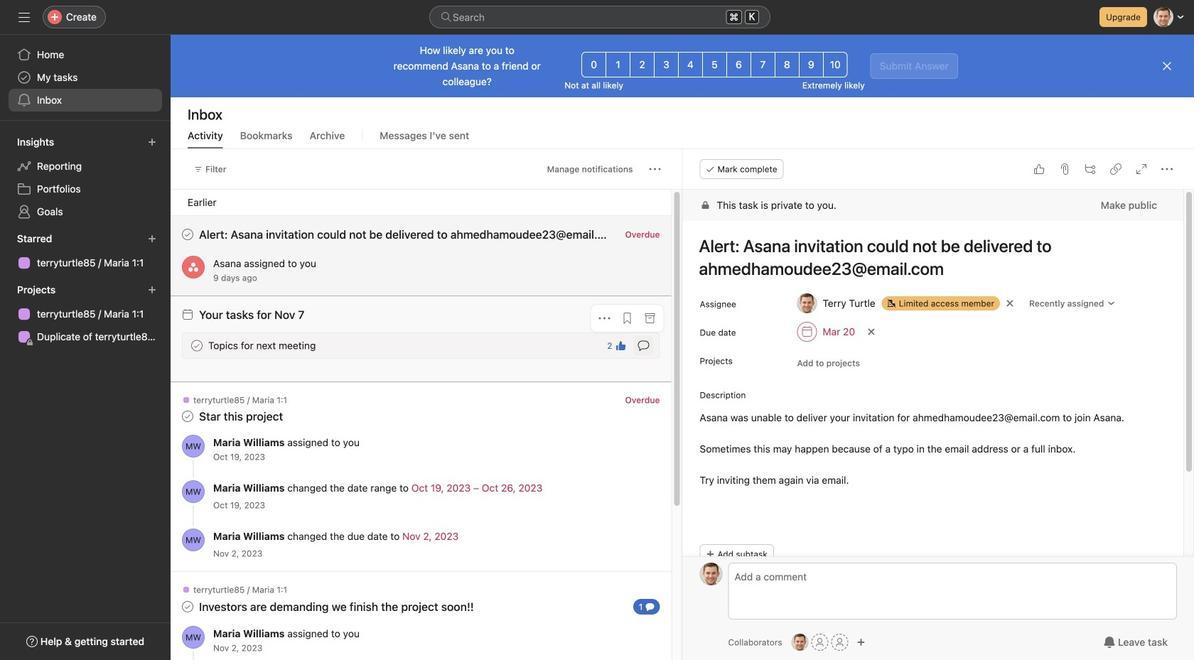Task type: describe. For each thing, give the bounding box(es) containing it.
full screen image
[[1137, 164, 1148, 175]]

description document
[[685, 410, 1167, 489]]

1 horizontal spatial more actions image
[[650, 164, 661, 175]]

alert: asana invitation could not be delivered to ahmedhamoudee23@email.com dialog
[[683, 149, 1195, 661]]

remove assignee image
[[1006, 299, 1015, 308]]

add items to starred image
[[148, 235, 156, 243]]

projects element
[[0, 277, 171, 351]]

leftcount image
[[646, 603, 655, 612]]

insights element
[[0, 129, 171, 226]]

global element
[[0, 35, 171, 120]]

1 horizontal spatial add or remove collaborators image
[[857, 639, 866, 647]]

new insights image
[[148, 138, 156, 147]]

archive notifications image
[[645, 589, 656, 600]]

Search tasks, projects, and more text field
[[430, 6, 771, 28]]

clear due date image
[[868, 328, 876, 336]]

new project or portfolio image
[[148, 286, 156, 294]]

attachments: add a file to this task, alert: asana invitation could not be delivered to ahmedhamoudee23@email.com image
[[1060, 164, 1071, 175]]

2 add to bookmarks image from the top
[[622, 589, 633, 600]]

Task Name text field
[[690, 230, 1167, 285]]

dismiss image
[[1162, 60, 1174, 72]]

0 likes. click to like this task image
[[1034, 164, 1045, 175]]

copy task link image
[[1111, 164, 1122, 175]]

Mark complete checkbox
[[188, 337, 206, 355]]



Task type: vqa. For each thing, say whether or not it's contained in the screenshot.
bottom Archive notification icon
no



Task type: locate. For each thing, give the bounding box(es) containing it.
1 vertical spatial more actions image
[[599, 313, 611, 324]]

option group
[[582, 52, 848, 78]]

0 vertical spatial more actions image
[[650, 164, 661, 175]]

archive notification image
[[645, 313, 656, 324]]

add or remove collaborators image
[[792, 634, 809, 651], [857, 639, 866, 647]]

your tasks for nov 7, task element
[[199, 308, 305, 322]]

add to bookmarks image right more actions icon
[[622, 233, 633, 244]]

1 vertical spatial add to bookmarks image
[[622, 399, 633, 410]]

1 vertical spatial add to bookmarks image
[[622, 589, 633, 600]]

main content inside alert: asana invitation could not be delivered to ahmedhamoudee23@email.com 'dialog'
[[683, 190, 1184, 661]]

1 add to bookmarks image from the top
[[622, 233, 633, 244]]

open user profile image
[[182, 435, 205, 458]]

add to bookmarks image
[[622, 313, 633, 324], [622, 399, 633, 410]]

0 vertical spatial add to bookmarks image
[[622, 233, 633, 244]]

more actions image up archive notification icon at the top
[[650, 164, 661, 175]]

None radio
[[606, 52, 631, 78], [654, 52, 679, 78], [703, 52, 728, 78], [606, 52, 631, 78], [654, 52, 679, 78], [703, 52, 728, 78]]

tooltip
[[608, 305, 681, 334]]

mark complete image
[[188, 337, 206, 355]]

1 add to bookmarks image from the top
[[622, 313, 633, 324]]

None radio
[[582, 52, 607, 78], [630, 52, 655, 78], [679, 52, 703, 78], [727, 52, 752, 78], [751, 52, 776, 78], [775, 52, 800, 78], [799, 52, 824, 78], [823, 52, 848, 78], [582, 52, 607, 78], [630, 52, 655, 78], [679, 52, 703, 78], [727, 52, 752, 78], [751, 52, 776, 78], [775, 52, 800, 78], [799, 52, 824, 78], [823, 52, 848, 78]]

add to bookmarks image left archive notifications icon
[[622, 399, 633, 410]]

None field
[[430, 6, 771, 28]]

add to bookmarks image
[[622, 233, 633, 244], [622, 589, 633, 600]]

add to bookmarks image left archive notification image
[[622, 313, 633, 324]]

hide sidebar image
[[18, 11, 30, 23]]

more actions image
[[650, 164, 661, 175], [599, 313, 611, 324]]

2 add to bookmarks image from the top
[[622, 399, 633, 410]]

archive notifications image
[[645, 399, 656, 410]]

0 horizontal spatial add or remove collaborators image
[[792, 634, 809, 651]]

2 likes. you liked this task image
[[616, 340, 627, 352]]

more actions image left archive notification image
[[599, 313, 611, 324]]

more actions for this task image
[[1162, 164, 1174, 175]]

main content
[[683, 190, 1184, 661]]

add to bookmarks image left archive notifications image
[[622, 589, 633, 600]]

starred element
[[0, 226, 171, 277]]

0 horizontal spatial more actions image
[[599, 313, 611, 324]]

more actions image
[[599, 233, 611, 244]]

add subtask image
[[1085, 164, 1097, 175]]

0 comments image
[[638, 340, 650, 352]]

open user profile image
[[182, 481, 205, 504], [182, 529, 205, 552], [700, 563, 723, 586], [182, 627, 205, 649]]

0 vertical spatial add to bookmarks image
[[622, 313, 633, 324]]

archive notification image
[[645, 233, 656, 244]]



